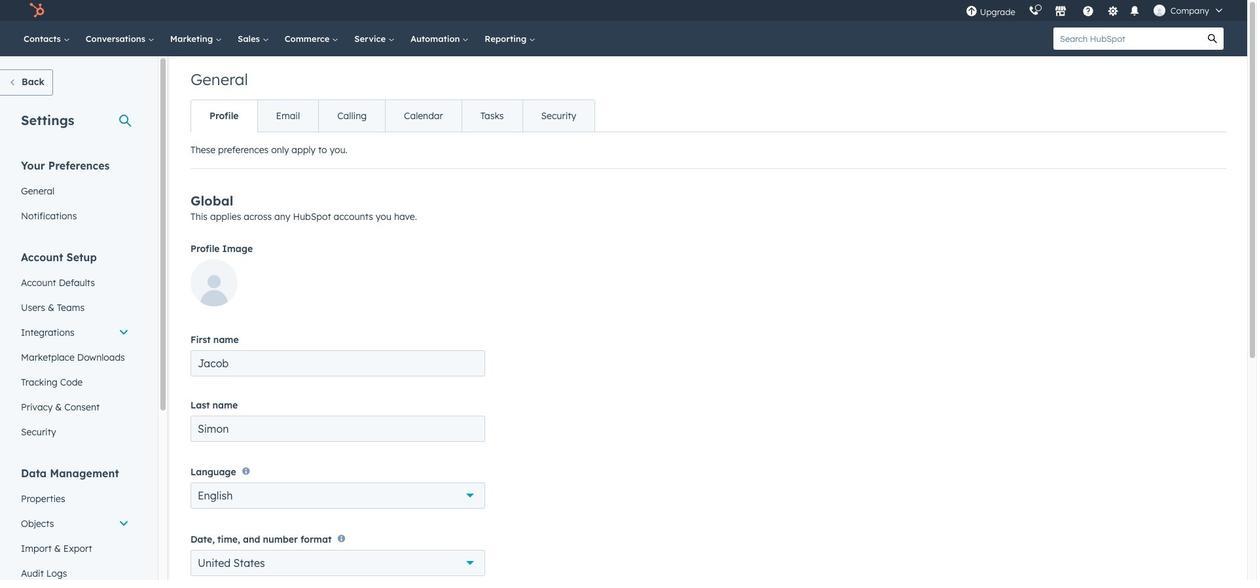 Task type: vqa. For each thing, say whether or not it's contained in the screenshot.
Ruby Anderson icon
no



Task type: locate. For each thing, give the bounding box(es) containing it.
your preferences element
[[13, 158, 137, 229]]

None text field
[[191, 416, 485, 442]]

None text field
[[191, 350, 485, 377]]

account setup element
[[13, 250, 137, 445]]

menu
[[959, 0, 1232, 21]]

navigation
[[191, 100, 595, 132]]

data management element
[[13, 466, 137, 580]]



Task type: describe. For each thing, give the bounding box(es) containing it.
marketplaces image
[[1055, 6, 1066, 18]]

jacob simon image
[[1154, 5, 1165, 16]]

Search HubSpot search field
[[1054, 28, 1202, 50]]



